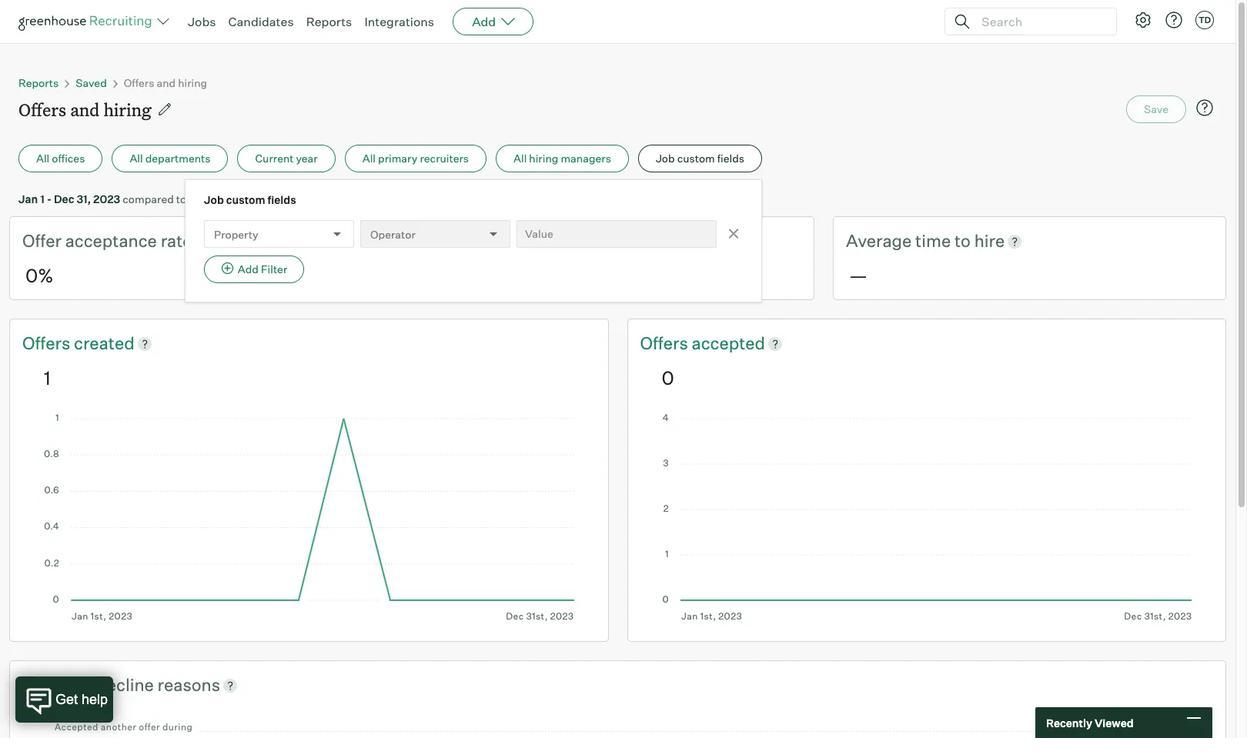Task type: vqa. For each thing, say whether or not it's contained in the screenshot.
old)
no



Task type: locate. For each thing, give the bounding box(es) containing it.
jan up offer on the left top of page
[[18, 192, 38, 206]]

custom inside button
[[677, 152, 715, 165]]

31,
[[77, 192, 91, 206], [247, 192, 261, 206]]

0 horizontal spatial custom
[[226, 193, 265, 206]]

1 vertical spatial reports
[[18, 76, 59, 89]]

reports left saved link
[[18, 76, 59, 89]]

xychart image for 0
[[662, 414, 1192, 622]]

candidates
[[228, 14, 294, 29]]

dec up property
[[224, 192, 245, 206]]

- up property
[[217, 192, 222, 206]]

2 time from the left
[[915, 230, 951, 251]]

xychart image
[[44, 414, 574, 622], [662, 414, 1192, 622], [44, 712, 1192, 738]]

0 vertical spatial reports link
[[306, 14, 352, 29]]

time left hire
[[915, 230, 951, 251]]

average time to
[[434, 230, 563, 251], [846, 230, 974, 251]]

top
[[22, 674, 53, 695]]

2 vertical spatial hiring
[[529, 152, 558, 165]]

2 offers link from the left
[[640, 332, 692, 355]]

decline
[[96, 674, 154, 695]]

3 all from the left
[[362, 152, 376, 165]]

all left managers
[[514, 152, 527, 165]]

dec
[[54, 192, 74, 206], [224, 192, 245, 206]]

hiring down jobs "link"
[[178, 76, 207, 89]]

1 horizontal spatial average
[[846, 230, 912, 251]]

1 jan from the left
[[18, 192, 38, 206]]

1 horizontal spatial add
[[472, 14, 496, 29]]

4 all from the left
[[514, 152, 527, 165]]

1 dec from the left
[[54, 192, 74, 206]]

job custom fields inside button
[[656, 152, 745, 165]]

add
[[472, 14, 496, 29], [238, 263, 259, 276]]

1 horizontal spatial offers link
[[640, 332, 692, 355]]

and
[[157, 76, 176, 89], [70, 98, 100, 121]]

2 all from the left
[[130, 152, 143, 165]]

2023
[[93, 192, 120, 206]]

1 horizontal spatial average time to
[[846, 230, 974, 251]]

offers and hiring down saved
[[18, 98, 151, 121]]

time
[[504, 230, 539, 251], [915, 230, 951, 251]]

all primary recruiters
[[362, 152, 469, 165]]

1 vertical spatial job
[[204, 193, 224, 206]]

1 vertical spatial job custom fields
[[204, 193, 296, 206]]

2 - from the left
[[217, 192, 222, 206]]

rate
[[161, 230, 192, 251]]

integrations link
[[364, 14, 434, 29]]

all departments button
[[112, 145, 228, 172]]

0 horizontal spatial add
[[238, 263, 259, 276]]

0 vertical spatial add
[[472, 14, 496, 29]]

0 horizontal spatial reports
[[18, 76, 59, 89]]

fields
[[717, 152, 745, 165], [268, 193, 296, 206]]

all hiring managers button
[[496, 145, 629, 172]]

1 vertical spatial fields
[[268, 193, 296, 206]]

1 horizontal spatial fields
[[717, 152, 745, 165]]

2 jan from the left
[[189, 192, 208, 206]]

add for add filter
[[238, 263, 259, 276]]

jobs link
[[188, 14, 216, 29]]

average for hire
[[846, 230, 912, 251]]

0 horizontal spatial hiring
[[104, 98, 151, 121]]

0 vertical spatial job
[[656, 152, 675, 165]]

filter
[[261, 263, 287, 276]]

jan down departments on the left top of page
[[189, 192, 208, 206]]

add inside button
[[238, 263, 259, 276]]

2 average from the left
[[846, 230, 912, 251]]

2 dec from the left
[[224, 192, 245, 206]]

offers up all offices
[[18, 98, 66, 121]]

current year button
[[237, 145, 335, 172]]

offers
[[124, 76, 154, 89], [18, 98, 66, 121], [22, 332, 74, 353], [640, 332, 692, 353]]

average for fill
[[434, 230, 500, 251]]

offer
[[56, 674, 93, 695]]

offers link for 1
[[22, 332, 74, 355]]

offers link for 0
[[640, 332, 692, 355]]

0 horizontal spatial reports link
[[18, 76, 59, 89]]

fill
[[563, 230, 581, 251]]

job custom fields button
[[638, 145, 762, 172]]

1 horizontal spatial reports
[[306, 14, 352, 29]]

31, left 2023
[[77, 192, 91, 206]]

to right compared
[[176, 192, 186, 206]]

1 - from the left
[[47, 192, 52, 206]]

0 horizontal spatial to
[[176, 192, 186, 206]]

0 vertical spatial reports
[[306, 14, 352, 29]]

to
[[176, 192, 186, 206], [543, 230, 559, 251], [955, 230, 971, 251]]

0 horizontal spatial average
[[434, 230, 500, 251]]

1 horizontal spatial -
[[217, 192, 222, 206]]

1 horizontal spatial job
[[656, 152, 675, 165]]

all
[[36, 152, 49, 165], [130, 152, 143, 165], [362, 152, 376, 165], [514, 152, 527, 165]]

created
[[74, 332, 134, 353]]

offers and hiring up edit icon
[[124, 76, 207, 89]]

0 vertical spatial hiring
[[178, 76, 207, 89]]

2 horizontal spatial hiring
[[529, 152, 558, 165]]

0 vertical spatial and
[[157, 76, 176, 89]]

1 horizontal spatial reports link
[[306, 14, 352, 29]]

1 vertical spatial and
[[70, 98, 100, 121]]

reports right candidates
[[306, 14, 352, 29]]

1 horizontal spatial dec
[[224, 192, 245, 206]]

all offices
[[36, 152, 85, 165]]

all left departments on the left top of page
[[130, 152, 143, 165]]

all for all offices
[[36, 152, 49, 165]]

all left offices
[[36, 152, 49, 165]]

year
[[296, 152, 318, 165]]

0 horizontal spatial average time to
[[434, 230, 563, 251]]

0 vertical spatial job custom fields
[[656, 152, 745, 165]]

1 horizontal spatial jan
[[189, 192, 208, 206]]

primary
[[378, 152, 418, 165]]

property
[[214, 227, 258, 241]]

offers and hiring
[[124, 76, 207, 89], [18, 98, 151, 121]]

Value text field
[[517, 220, 717, 248]]

offers link down 0%
[[22, 332, 74, 355]]

fields inside job custom fields button
[[717, 152, 745, 165]]

and up edit icon
[[157, 76, 176, 89]]

1 horizontal spatial time
[[915, 230, 951, 251]]

departments
[[145, 152, 211, 165]]

average time to for fill
[[434, 230, 563, 251]]

add inside popup button
[[472, 14, 496, 29]]

1 time from the left
[[504, 230, 539, 251]]

hiring left managers
[[529, 152, 558, 165]]

offer acceptance
[[22, 230, 161, 251]]

0 horizontal spatial dec
[[54, 192, 74, 206]]

all hiring managers
[[514, 152, 611, 165]]

- down all offices button
[[47, 192, 52, 206]]

job custom fields
[[656, 152, 745, 165], [204, 193, 296, 206]]

2 average time to from the left
[[846, 230, 974, 251]]

reports for bottom reports link
[[18, 76, 59, 89]]

all left primary
[[362, 152, 376, 165]]

0 vertical spatial offers and hiring
[[124, 76, 207, 89]]

hiring
[[178, 76, 207, 89], [104, 98, 151, 121], [529, 152, 558, 165]]

and down saved
[[70, 98, 100, 121]]

-
[[47, 192, 52, 206], [217, 192, 222, 206]]

2 horizontal spatial to
[[955, 230, 971, 251]]

1 all from the left
[[36, 152, 49, 165]]

1 average from the left
[[434, 230, 500, 251]]

1
[[40, 192, 45, 206], [210, 192, 215, 206], [44, 366, 51, 389]]

add filter
[[238, 263, 287, 276]]

candidates link
[[228, 14, 294, 29]]

0
[[662, 366, 674, 389]]

1 horizontal spatial custom
[[677, 152, 715, 165]]

to left hire
[[955, 230, 971, 251]]

viewed
[[1095, 716, 1134, 729]]

dec down all offices button
[[54, 192, 74, 206]]

reports link
[[306, 14, 352, 29], [18, 76, 59, 89]]

to for fill
[[543, 230, 559, 251]]

0 horizontal spatial time
[[504, 230, 539, 251]]

saved link
[[76, 76, 107, 89]]

1 offers link from the left
[[22, 332, 74, 355]]

1 vertical spatial add
[[238, 263, 259, 276]]

average
[[434, 230, 500, 251], [846, 230, 912, 251]]

0 vertical spatial custom
[[677, 152, 715, 165]]

0 vertical spatial fields
[[717, 152, 745, 165]]

0 horizontal spatial and
[[70, 98, 100, 121]]

to left fill
[[543, 230, 559, 251]]

all offices button
[[18, 145, 103, 172]]

reports link right candidates
[[306, 14, 352, 29]]

0 horizontal spatial 31,
[[77, 192, 91, 206]]

job
[[656, 152, 675, 165], [204, 193, 224, 206]]

custom
[[677, 152, 715, 165], [226, 193, 265, 206]]

hiring left edit icon
[[104, 98, 151, 121]]

1 horizontal spatial hiring
[[178, 76, 207, 89]]

reports
[[306, 14, 352, 29], [18, 76, 59, 89]]

0 horizontal spatial job custom fields
[[204, 193, 296, 206]]

0 horizontal spatial offers link
[[22, 332, 74, 355]]

1 horizontal spatial job custom fields
[[656, 152, 745, 165]]

1 average time to from the left
[[434, 230, 563, 251]]

1 31, from the left
[[77, 192, 91, 206]]

0 horizontal spatial jan
[[18, 192, 38, 206]]

reports link left saved link
[[18, 76, 59, 89]]

time left fill
[[504, 230, 539, 251]]

2022
[[264, 192, 291, 206]]

1 horizontal spatial 31,
[[247, 192, 261, 206]]

31, left 2022
[[247, 192, 261, 206]]

accepted
[[692, 332, 765, 353]]

td button
[[1193, 8, 1217, 32]]

1 horizontal spatial to
[[543, 230, 559, 251]]

1 vertical spatial offers and hiring
[[18, 98, 151, 121]]

offers link
[[22, 332, 74, 355], [640, 332, 692, 355]]

time for fill
[[504, 230, 539, 251]]

1 vertical spatial hiring
[[104, 98, 151, 121]]

offers link up the 0
[[640, 332, 692, 355]]

jan
[[18, 192, 38, 206], [189, 192, 208, 206]]

0 horizontal spatial -
[[47, 192, 52, 206]]



Task type: describe. For each thing, give the bounding box(es) containing it.
edit image
[[157, 102, 172, 117]]

hire
[[974, 230, 1005, 251]]

reports for the right reports link
[[306, 14, 352, 29]]

—
[[849, 264, 868, 287]]

0%
[[25, 264, 53, 287]]

1 vertical spatial reports link
[[18, 76, 59, 89]]

all primary recruiters button
[[345, 145, 487, 172]]

recruiters
[[420, 152, 469, 165]]

td
[[1199, 15, 1211, 25]]

compared
[[123, 192, 174, 206]]

add filter button
[[204, 256, 304, 283]]

offers down 0%
[[22, 332, 74, 353]]

integrations
[[364, 14, 434, 29]]

offices
[[52, 152, 85, 165]]

xychart image for 1
[[44, 414, 574, 622]]

faq image
[[1196, 99, 1214, 117]]

all departments
[[130, 152, 211, 165]]

Search text field
[[978, 10, 1102, 33]]

top offer decline
[[22, 674, 158, 695]]

managers
[[561, 152, 611, 165]]

current
[[255, 152, 294, 165]]

recently
[[1046, 716, 1092, 729]]

acceptance
[[65, 230, 157, 251]]

0 horizontal spatial job
[[204, 193, 224, 206]]

hiring inside button
[[529, 152, 558, 165]]

jobs
[[188, 14, 216, 29]]

add for add
[[472, 14, 496, 29]]

all for all departments
[[130, 152, 143, 165]]

job inside button
[[656, 152, 675, 165]]

to for hire
[[955, 230, 971, 251]]

accepted link
[[692, 332, 765, 355]]

saved
[[76, 76, 107, 89]]

offers up the 0
[[640, 332, 692, 353]]

jan 1 - dec 31, 2023 compared to jan 1 - dec 31, 2022
[[18, 192, 291, 206]]

all for all hiring managers
[[514, 152, 527, 165]]

td button
[[1196, 11, 1214, 29]]

add button
[[453, 8, 534, 35]]

current year
[[255, 152, 318, 165]]

average time to for hire
[[846, 230, 974, 251]]

all for all primary recruiters
[[362, 152, 376, 165]]

greenhouse recruiting image
[[18, 12, 157, 31]]

configure image
[[1134, 11, 1153, 29]]

0 horizontal spatial fields
[[268, 193, 296, 206]]

1 horizontal spatial and
[[157, 76, 176, 89]]

time for hire
[[915, 230, 951, 251]]

offers and hiring link
[[124, 76, 207, 89]]

2 31, from the left
[[247, 192, 261, 206]]

recently viewed
[[1046, 716, 1134, 729]]

1 vertical spatial custom
[[226, 193, 265, 206]]

created link
[[74, 332, 134, 355]]

offers right saved link
[[124, 76, 154, 89]]

reasons
[[158, 674, 220, 695]]

offer
[[22, 230, 62, 251]]



